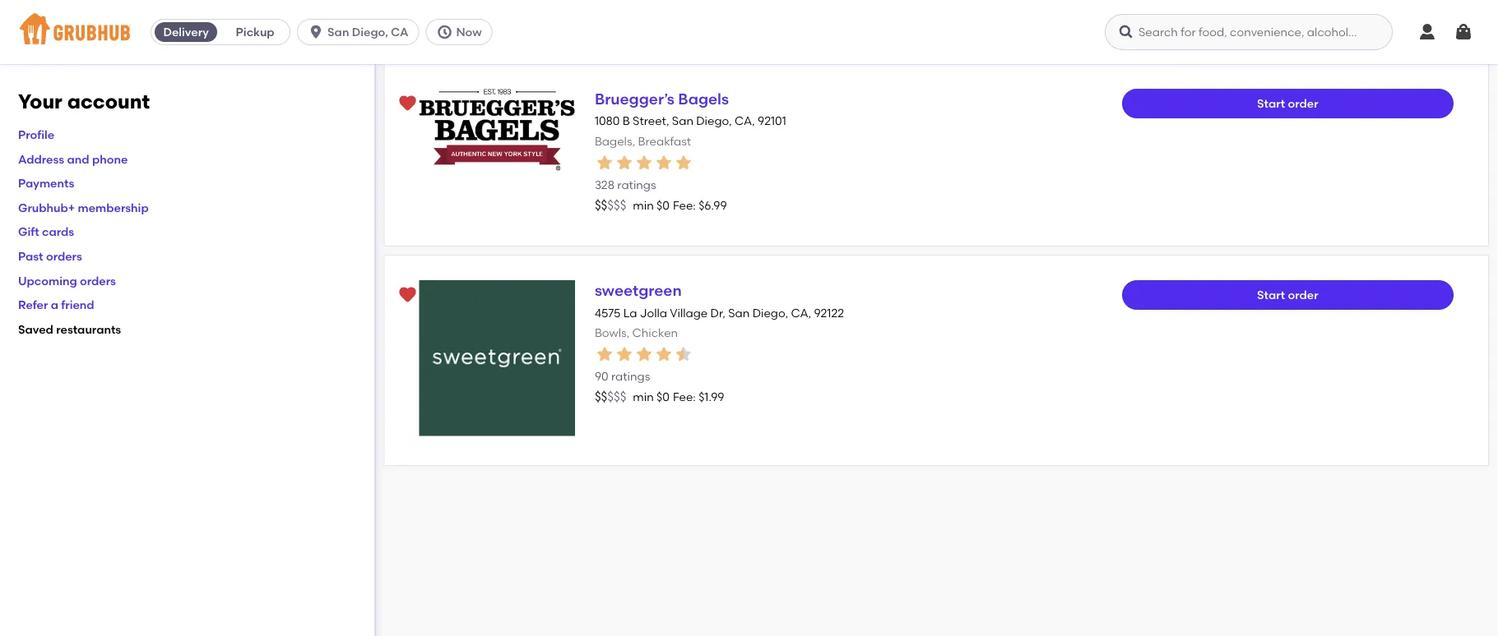 Task type: describe. For each thing, give the bounding box(es) containing it.
$0 for 4575
[[657, 390, 670, 404]]

cards
[[42, 225, 74, 239]]

ratings for 4575
[[611, 370, 650, 384]]

payments
[[18, 176, 74, 190]]

bowls,
[[595, 326, 630, 340]]

breakfast
[[638, 134, 691, 148]]

order for bruegger's bagels
[[1288, 97, 1319, 111]]

pickup
[[236, 25, 275, 39]]

sweetgreen 4575 la jolla village dr, san diego, ca, 92122 bowls, chicken
[[595, 282, 844, 340]]

payments link
[[18, 176, 74, 190]]

fee: for bruegger's
[[673, 199, 696, 213]]

start for sweetgreen
[[1257, 288, 1286, 302]]

saved
[[18, 323, 53, 337]]

saved restaurants link
[[18, 323, 121, 337]]

orders for upcoming orders
[[80, 274, 116, 288]]

bagels
[[678, 90, 729, 108]]

$1.99
[[699, 390, 725, 404]]

san inside "button"
[[328, 25, 349, 39]]

address
[[18, 152, 64, 166]]

gift cards
[[18, 225, 74, 239]]

start order button for bruegger's bagels
[[1122, 89, 1454, 118]]

svg image inside the now button
[[436, 24, 453, 40]]

street,
[[633, 114, 669, 128]]

$$ for sweetgreen
[[595, 390, 608, 405]]

diego, inside bruegger's bagels 1080 b street, san diego, ca, 92101 bagels, breakfast
[[696, 114, 732, 128]]

san diego, ca button
[[297, 19, 426, 45]]

saved restaurant image for sweetgreen
[[398, 286, 417, 305]]

sweetgreen
[[595, 282, 682, 300]]

sweetgreen link
[[595, 282, 682, 300]]

90 ratings
[[595, 370, 650, 384]]

la
[[623, 306, 637, 320]]

saved restaurant button for bruegger's
[[393, 89, 422, 118]]

92101
[[758, 114, 786, 128]]

bruegger's bagels logo image
[[419, 89, 575, 171]]

svg image
[[308, 24, 324, 40]]

ca, inside bruegger's bagels 1080 b street, san diego, ca, 92101 bagels, breakfast
[[735, 114, 755, 128]]

start order for bruegger's bagels
[[1257, 97, 1319, 111]]

dr,
[[711, 306, 726, 320]]

start for bruegger's bagels
[[1257, 97, 1286, 111]]

min for bagels
[[633, 199, 654, 213]]

bruegger's bagels 1080 b street, san diego, ca, 92101 bagels, breakfast
[[595, 90, 786, 148]]

diego, inside the sweetgreen 4575 la jolla village dr, san diego, ca, 92122 bowls, chicken
[[753, 306, 788, 320]]

saved restaurants
[[18, 323, 121, 337]]

grubhub+ membership link
[[18, 201, 149, 215]]

pickup button
[[221, 19, 290, 45]]

san inside the sweetgreen 4575 la jolla village dr, san diego, ca, 92122 bowls, chicken
[[728, 306, 750, 320]]

$0 for bagels
[[657, 199, 670, 213]]

and
[[67, 152, 89, 166]]

4575
[[595, 306, 621, 320]]

san diego, ca
[[328, 25, 408, 39]]

profile
[[18, 128, 54, 142]]

a
[[51, 298, 58, 312]]

ca
[[391, 25, 408, 39]]

grubhub+
[[18, 201, 75, 215]]

village
[[670, 306, 708, 320]]

saved restaurant image for bruegger's bagels
[[398, 94, 417, 114]]

past orders
[[18, 249, 82, 263]]

start order for sweetgreen
[[1257, 288, 1319, 302]]



Task type: locate. For each thing, give the bounding box(es) containing it.
0 vertical spatial ratings
[[617, 178, 656, 192]]

1 fee: from the top
[[673, 199, 696, 213]]

orders for past orders
[[46, 249, 82, 263]]

account
[[67, 90, 150, 114]]

your account
[[18, 90, 150, 114]]

1 vertical spatial start
[[1257, 288, 1286, 302]]

fee:
[[673, 199, 696, 213], [673, 390, 696, 404]]

fee: left $1.99
[[673, 390, 696, 404]]

1 vertical spatial diego,
[[696, 114, 732, 128]]

0 vertical spatial start
[[1257, 97, 1286, 111]]

min $0 fee: $1.99
[[633, 390, 725, 404]]

delivery button
[[152, 19, 221, 45]]

2 saved restaurant image from the top
[[398, 286, 417, 305]]

saved restaurant button
[[393, 89, 422, 118], [393, 281, 422, 310]]

1 vertical spatial start order
[[1257, 288, 1319, 302]]

1 $0 from the top
[[657, 199, 670, 213]]

san
[[328, 25, 349, 39], [672, 114, 694, 128], [728, 306, 750, 320]]

svg image
[[1418, 22, 1438, 42], [1454, 22, 1474, 42], [436, 24, 453, 40], [1118, 24, 1135, 40]]

0 vertical spatial saved restaurant button
[[393, 89, 422, 118]]

start
[[1257, 97, 1286, 111], [1257, 288, 1286, 302]]

saved restaurant image
[[398, 94, 417, 114], [398, 286, 417, 305]]

main navigation navigation
[[0, 0, 1498, 64]]

membership
[[78, 201, 149, 215]]

1 vertical spatial saved restaurant image
[[398, 286, 417, 305]]

2 fee: from the top
[[673, 390, 696, 404]]

ca, left 92101
[[735, 114, 755, 128]]

0 horizontal spatial diego,
[[352, 25, 388, 39]]

$$ down 90
[[595, 390, 608, 405]]

now
[[456, 25, 482, 39]]

jolla
[[640, 306, 667, 320]]

bruegger's
[[595, 90, 675, 108]]

1080
[[595, 114, 620, 128]]

1 vertical spatial $$$$$
[[595, 390, 627, 405]]

san right svg image
[[328, 25, 349, 39]]

ca, left 92122
[[791, 306, 811, 320]]

sweetgreen logo image
[[419, 281, 575, 437]]

2 start order button from the top
[[1122, 281, 1454, 310]]

star icon image
[[595, 153, 615, 173], [615, 153, 634, 173], [634, 153, 654, 173], [654, 153, 674, 173], [674, 153, 694, 173], [595, 345, 615, 364], [615, 345, 634, 364], [634, 345, 654, 364], [654, 345, 674, 364], [674, 345, 694, 364], [674, 345, 694, 364]]

1 min from the top
[[633, 199, 654, 213]]

$$$$$ for sweetgreen
[[595, 390, 627, 405]]

min down the 328 ratings
[[633, 199, 654, 213]]

b
[[623, 114, 630, 128]]

min for 4575
[[633, 390, 654, 404]]

2 horizontal spatial diego,
[[753, 306, 788, 320]]

bagels,
[[595, 134, 635, 148]]

1 vertical spatial fee:
[[673, 390, 696, 404]]

2 $$ from the top
[[595, 390, 608, 405]]

diego,
[[352, 25, 388, 39], [696, 114, 732, 128], [753, 306, 788, 320]]

0 horizontal spatial ca,
[[735, 114, 755, 128]]

1 vertical spatial ca,
[[791, 306, 811, 320]]

2 $0 from the top
[[657, 390, 670, 404]]

328 ratings
[[595, 178, 656, 192]]

start order button for sweetgreen
[[1122, 281, 1454, 310]]

1 start order from the top
[[1257, 97, 1319, 111]]

1 vertical spatial saved restaurant button
[[393, 281, 422, 310]]

upcoming
[[18, 274, 77, 288]]

0 vertical spatial start order button
[[1122, 89, 1454, 118]]

grubhub+ membership
[[18, 201, 149, 215]]

ratings right the 328
[[617, 178, 656, 192]]

1 saved restaurant image from the top
[[398, 94, 417, 114]]

delivery
[[163, 25, 209, 39]]

1 horizontal spatial diego,
[[696, 114, 732, 128]]

1 saved restaurant button from the top
[[393, 89, 422, 118]]

orders
[[46, 249, 82, 263], [80, 274, 116, 288]]

$$$$$ down the 328
[[595, 198, 627, 213]]

1 horizontal spatial san
[[672, 114, 694, 128]]

start order
[[1257, 97, 1319, 111], [1257, 288, 1319, 302]]

profile link
[[18, 128, 54, 142]]

address and phone link
[[18, 152, 128, 166]]

diego, down bagels on the left top of page
[[696, 114, 732, 128]]

0 vertical spatial $$
[[595, 198, 608, 213]]

$$ down the 328
[[595, 198, 608, 213]]

$$$$$ down 90
[[595, 390, 627, 405]]

phone
[[92, 152, 128, 166]]

min $0 fee: $6.99
[[633, 199, 727, 213]]

1 horizontal spatial ca,
[[791, 306, 811, 320]]

san up breakfast
[[672, 114, 694, 128]]

1 vertical spatial $$
[[595, 390, 608, 405]]

0 vertical spatial ca,
[[735, 114, 755, 128]]

fee: for sweetgreen
[[673, 390, 696, 404]]

2 $$$$$ from the top
[[595, 390, 627, 405]]

ratings for bagels
[[617, 178, 656, 192]]

1 vertical spatial san
[[672, 114, 694, 128]]

0 horizontal spatial san
[[328, 25, 349, 39]]

san inside bruegger's bagels 1080 b street, san diego, ca, 92101 bagels, breakfast
[[672, 114, 694, 128]]

2 vertical spatial san
[[728, 306, 750, 320]]

refer
[[18, 298, 48, 312]]

1 vertical spatial order
[[1288, 288, 1319, 302]]

1 vertical spatial min
[[633, 390, 654, 404]]

start order button
[[1122, 89, 1454, 118], [1122, 281, 1454, 310]]

order
[[1288, 97, 1319, 111], [1288, 288, 1319, 302]]

now button
[[426, 19, 499, 45]]

chicken
[[632, 326, 678, 340]]

90
[[595, 370, 609, 384]]

0 vertical spatial fee:
[[673, 199, 696, 213]]

92122
[[814, 306, 844, 320]]

$0 left $6.99
[[657, 199, 670, 213]]

diego, inside "button"
[[352, 25, 388, 39]]

gift cards link
[[18, 225, 74, 239]]

$6.99
[[699, 199, 727, 213]]

328
[[595, 178, 615, 192]]

0 vertical spatial saved restaurant image
[[398, 94, 417, 114]]

diego, left ca
[[352, 25, 388, 39]]

min
[[633, 199, 654, 213], [633, 390, 654, 404]]

2 saved restaurant button from the top
[[393, 281, 422, 310]]

1 start from the top
[[1257, 97, 1286, 111]]

restaurants
[[56, 323, 121, 337]]

2 start order from the top
[[1257, 288, 1319, 302]]

san right 'dr,'
[[728, 306, 750, 320]]

1 start order button from the top
[[1122, 89, 1454, 118]]

1 vertical spatial start order button
[[1122, 281, 1454, 310]]

friend
[[61, 298, 94, 312]]

1 $$ from the top
[[595, 198, 608, 213]]

$$$$$
[[595, 198, 627, 213], [595, 390, 627, 405]]

saved restaurant button for sweetgreen
[[393, 281, 422, 310]]

0 vertical spatial orders
[[46, 249, 82, 263]]

0 vertical spatial diego,
[[352, 25, 388, 39]]

ratings right 90
[[611, 370, 650, 384]]

1 vertical spatial $0
[[657, 390, 670, 404]]

orders up friend
[[80, 274, 116, 288]]

upcoming orders link
[[18, 274, 116, 288]]

2 order from the top
[[1288, 288, 1319, 302]]

address and phone
[[18, 152, 128, 166]]

your
[[18, 90, 62, 114]]

0 vertical spatial order
[[1288, 97, 1319, 111]]

2 min from the top
[[633, 390, 654, 404]]

bruegger's bagels link
[[595, 90, 729, 108]]

ca, inside the sweetgreen 4575 la jolla village dr, san diego, ca, 92122 bowls, chicken
[[791, 306, 811, 320]]

gift
[[18, 225, 39, 239]]

$$
[[595, 198, 608, 213], [595, 390, 608, 405]]

ca,
[[735, 114, 755, 128], [791, 306, 811, 320]]

past orders link
[[18, 249, 82, 263]]

1 vertical spatial orders
[[80, 274, 116, 288]]

refer a friend
[[18, 298, 94, 312]]

0 vertical spatial min
[[633, 199, 654, 213]]

ratings
[[617, 178, 656, 192], [611, 370, 650, 384]]

refer a friend link
[[18, 298, 94, 312]]

fee: left $6.99
[[673, 199, 696, 213]]

1 vertical spatial ratings
[[611, 370, 650, 384]]

$0 left $1.99
[[657, 390, 670, 404]]

2 horizontal spatial san
[[728, 306, 750, 320]]

$$$$$ for bruegger's bagels
[[595, 198, 627, 213]]

Search for food, convenience, alcohol... search field
[[1105, 14, 1393, 50]]

order for sweetgreen
[[1288, 288, 1319, 302]]

diego, right 'dr,'
[[753, 306, 788, 320]]

upcoming orders
[[18, 274, 116, 288]]

past
[[18, 249, 43, 263]]

1 order from the top
[[1288, 97, 1319, 111]]

0 vertical spatial $0
[[657, 199, 670, 213]]

0 vertical spatial $$$$$
[[595, 198, 627, 213]]

orders up upcoming orders link
[[46, 249, 82, 263]]

2 vertical spatial diego,
[[753, 306, 788, 320]]

0 vertical spatial start order
[[1257, 97, 1319, 111]]

2 start from the top
[[1257, 288, 1286, 302]]

min down 90 ratings
[[633, 390, 654, 404]]

$$ for bruegger's bagels
[[595, 198, 608, 213]]

$0
[[657, 199, 670, 213], [657, 390, 670, 404]]

0 vertical spatial san
[[328, 25, 349, 39]]

1 $$$$$ from the top
[[595, 198, 627, 213]]



Task type: vqa. For each thing, say whether or not it's contained in the screenshot.
UPCOMING ORDERS link
yes



